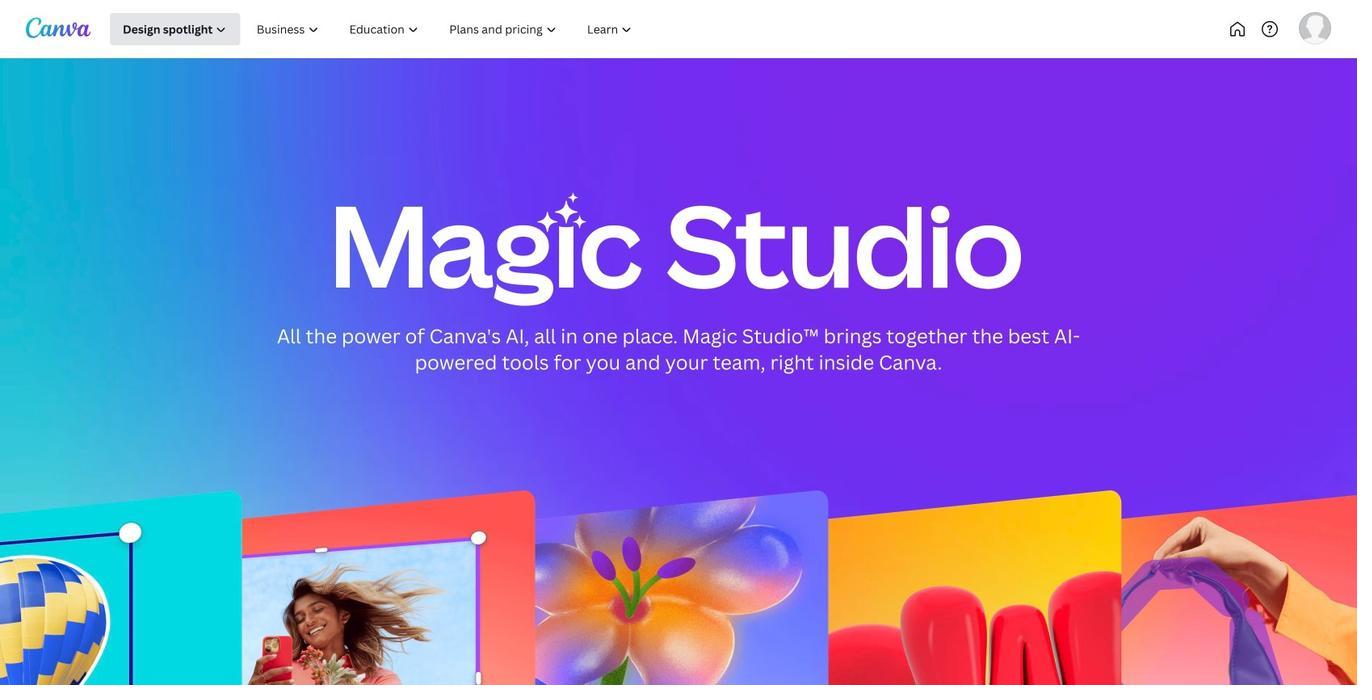 Task type: vqa. For each thing, say whether or not it's contained in the screenshot.
Blue's and
no



Task type: describe. For each thing, give the bounding box(es) containing it.
top level navigation element
[[110, 13, 701, 45]]

magic studio element
[[336, 193, 1021, 310]]



Task type: locate. For each thing, give the bounding box(es) containing it.
magic studio image
[[336, 193, 1021, 306]]



